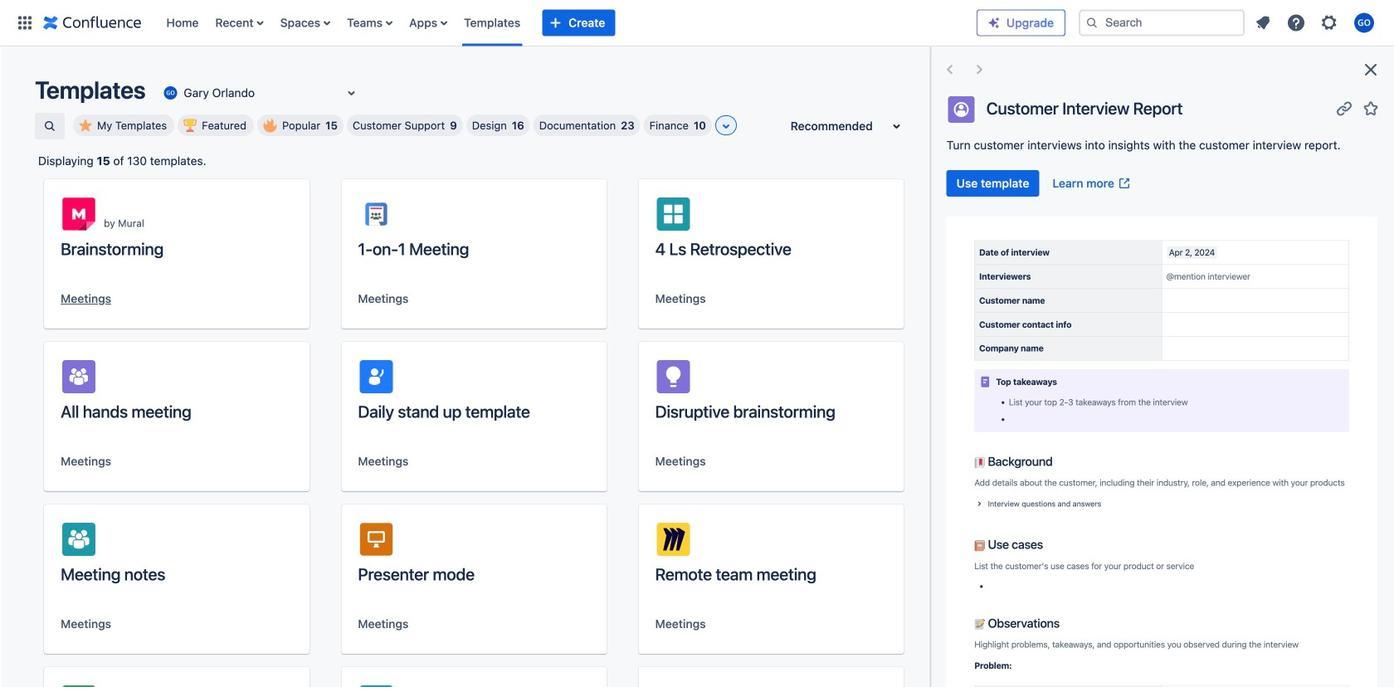 Task type: describe. For each thing, give the bounding box(es) containing it.
more categories image
[[716, 116, 736, 136]]

help icon image
[[1286, 13, 1306, 33]]

open search bar image
[[43, 119, 56, 133]]

your profile and preferences image
[[1354, 13, 1374, 33]]

share link image
[[1334, 98, 1354, 118]]

notification icon image
[[1253, 13, 1273, 33]]

settings icon image
[[1319, 13, 1339, 33]]



Task type: vqa. For each thing, say whether or not it's contained in the screenshot.
More categories IMAGE in the top right of the page
yes



Task type: locate. For each thing, give the bounding box(es) containing it.
banner
[[0, 0, 1394, 46]]

Search field
[[1079, 10, 1245, 36]]

1 horizontal spatial list
[[1248, 8, 1384, 38]]

global element
[[10, 0, 977, 46]]

group
[[947, 170, 1138, 197]]

premium image
[[987, 16, 1001, 29]]

None text field
[[160, 85, 164, 101]]

confluence image
[[43, 13, 141, 33], [43, 13, 141, 33]]

search image
[[1085, 16, 1099, 29]]

close image
[[1361, 60, 1381, 80]]

list for appswitcher icon on the left top of page
[[158, 0, 977, 46]]

open image
[[341, 83, 361, 103]]

star customer interview report image
[[1361, 98, 1381, 118]]

list for premium icon
[[1248, 8, 1384, 38]]

list
[[158, 0, 977, 46], [1248, 8, 1384, 38]]

0 horizontal spatial list
[[158, 0, 977, 46]]

next template image
[[970, 60, 990, 80]]

None search field
[[1079, 10, 1245, 36]]

appswitcher icon image
[[15, 13, 35, 33]]

previous template image
[[940, 60, 960, 80]]



